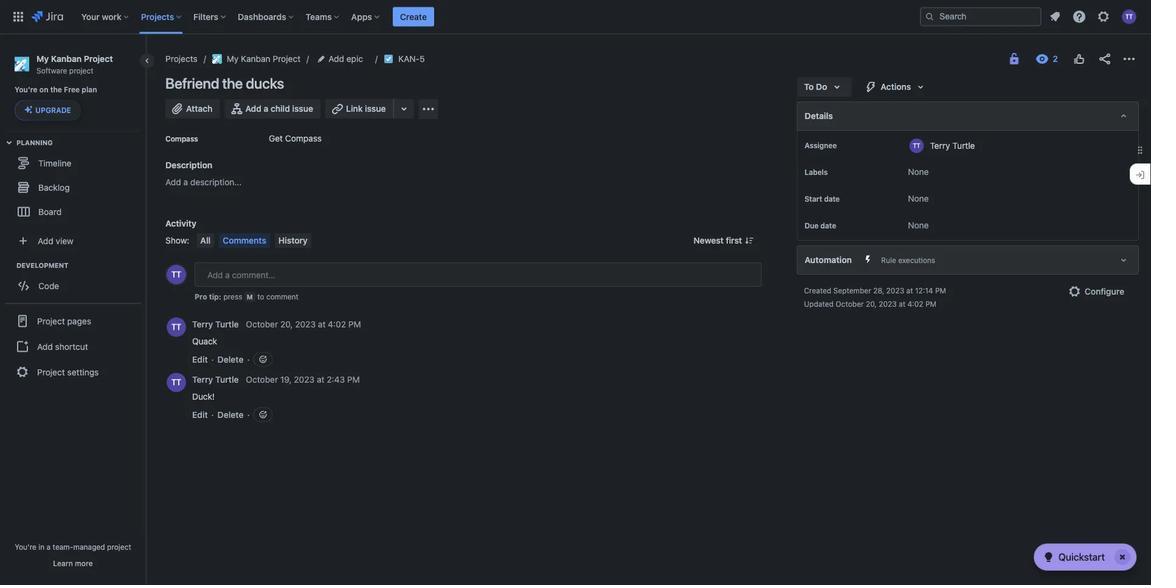 Task type: locate. For each thing, give the bounding box(es) containing it.
0 vertical spatial projects
[[141, 12, 174, 22]]

2 delete button from the top
[[218, 409, 244, 421]]

a for description...
[[183, 177, 188, 187]]

compass up description
[[166, 134, 198, 143]]

appswitcher icon image
[[11, 9, 26, 24]]

terry down details element
[[931, 141, 951, 151]]

the
[[222, 75, 243, 92], [50, 86, 62, 94]]

issue inside button
[[292, 104, 313, 114]]

0 horizontal spatial 4:02
[[328, 320, 346, 330]]

epic
[[347, 54, 363, 64]]

1 vertical spatial none
[[909, 194, 929, 204]]

add a description...
[[166, 177, 242, 187]]

date right the start
[[825, 195, 840, 203]]

1 you're from the top
[[15, 86, 38, 94]]

projects link
[[166, 52, 198, 66]]

projects
[[141, 12, 174, 22], [166, 54, 198, 64]]

0 vertical spatial 20,
[[866, 300, 877, 308]]

timeline
[[38, 158, 71, 168]]

befriend
[[166, 75, 219, 92]]

start date
[[805, 195, 840, 203]]

1 vertical spatial terry
[[192, 320, 213, 330]]

terry up duck!
[[192, 375, 213, 385]]

edit button down quack
[[192, 354, 208, 366]]

befriend the ducks
[[166, 75, 284, 92]]

add inside add shortcut button
[[37, 342, 53, 352]]

add for add shortcut
[[37, 342, 53, 352]]

0 vertical spatial terry
[[931, 141, 951, 151]]

add inside 'add a child issue' button
[[246, 104, 262, 114]]

at left 12:14
[[907, 287, 914, 295]]

at
[[907, 287, 914, 295], [899, 300, 906, 308], [318, 320, 326, 330], [317, 375, 325, 385]]

0 vertical spatial edit button
[[192, 354, 208, 366]]

project up plan
[[84, 54, 113, 64]]

pm
[[936, 287, 947, 295], [926, 300, 937, 308], [349, 320, 361, 330], [347, 375, 360, 385]]

2 delete from the top
[[218, 410, 244, 420]]

1 edit from the top
[[192, 355, 208, 365]]

2 kanban from the left
[[241, 54, 271, 64]]

project settings
[[37, 367, 99, 378]]

attach button
[[166, 99, 220, 119]]

you're left in
[[15, 543, 36, 552]]

you're left on
[[15, 86, 38, 94]]

1 horizontal spatial a
[[183, 177, 188, 187]]

teams button
[[302, 7, 344, 26]]

kanban for my kanban project software project
[[51, 54, 82, 64]]

all button
[[197, 234, 214, 248]]

0 horizontal spatial 20,
[[280, 320, 293, 330]]

projects inside popup button
[[141, 12, 174, 22]]

1 delete from the top
[[218, 355, 244, 365]]

1 edit button from the top
[[192, 354, 208, 366]]

1 vertical spatial 4:02
[[328, 320, 346, 330]]

terry for october 19, 2023 at 2:43 pm
[[192, 375, 213, 385]]

project right managed
[[107, 543, 131, 552]]

projects for projects popup button
[[141, 12, 174, 22]]

to do
[[805, 82, 828, 92]]

edit for quack
[[192, 355, 208, 365]]

1 vertical spatial october
[[246, 320, 278, 330]]

1 horizontal spatial compass
[[285, 134, 322, 144]]

show:
[[166, 236, 189, 246]]

1 kanban from the left
[[51, 54, 82, 64]]

my inside the my kanban project software project
[[37, 54, 49, 64]]

kanban up software
[[51, 54, 82, 64]]

rule
[[882, 256, 897, 265]]

attach
[[186, 104, 213, 114]]

0 horizontal spatial project
[[69, 66, 93, 75]]

add reaction image for october 20, 2023 at 4:02 pm
[[258, 355, 268, 365]]

terry turtle for october 20, 2023 at 4:02 pm
[[192, 320, 239, 330]]

1 none from the top
[[909, 167, 929, 177]]

kanban up ducks
[[241, 54, 271, 64]]

1 horizontal spatial my
[[227, 54, 239, 64]]

october for october 19, 2023 at 2:43 pm
[[246, 375, 278, 385]]

configure
[[1085, 287, 1125, 297]]

1 my from the left
[[37, 54, 49, 64]]

2 vertical spatial turtle
[[215, 375, 239, 385]]

terry up quack
[[192, 320, 213, 330]]

1 vertical spatial terry turtle
[[192, 320, 239, 330]]

edit button for quack
[[192, 354, 208, 366]]

to do button
[[797, 77, 852, 97]]

0 vertical spatial a
[[264, 104, 269, 114]]

group
[[5, 303, 141, 390]]

my
[[37, 54, 49, 64], [227, 54, 239, 64]]

planning image
[[2, 135, 16, 150]]

delete
[[218, 355, 244, 365], [218, 410, 244, 420]]

1 vertical spatial edit button
[[192, 409, 208, 421]]

1 horizontal spatial project
[[107, 543, 131, 552]]

due
[[805, 221, 819, 230]]

backlog
[[38, 183, 70, 193]]

0 horizontal spatial issue
[[292, 104, 313, 114]]

project up "add shortcut"
[[37, 316, 65, 326]]

2 vertical spatial october
[[246, 375, 278, 385]]

delete button
[[218, 354, 244, 366], [218, 409, 244, 421]]

add left shortcut
[[37, 342, 53, 352]]

issue right child
[[292, 104, 313, 114]]

none for labels
[[909, 167, 929, 177]]

1 vertical spatial delete button
[[218, 409, 244, 421]]

the left ducks
[[222, 75, 243, 92]]

created september 28, 2023 at 12:14 pm updated october 20, 2023 at 4:02 pm
[[805, 287, 947, 308]]

edit down quack
[[192, 355, 208, 365]]

project up plan
[[69, 66, 93, 75]]

project
[[84, 54, 113, 64], [273, 54, 301, 64], [37, 316, 65, 326], [37, 367, 65, 378]]

menu bar
[[194, 234, 314, 248]]

1 horizontal spatial 20,
[[866, 300, 877, 308]]

0 vertical spatial date
[[825, 195, 840, 203]]

none
[[909, 167, 929, 177], [909, 194, 929, 204], [909, 221, 929, 231]]

0 vertical spatial october
[[836, 300, 864, 308]]

a for child
[[264, 104, 269, 114]]

profile image of terry turtle image
[[167, 265, 186, 285]]

a inside button
[[264, 104, 269, 114]]

edit for duck!
[[192, 410, 208, 420]]

0 vertical spatial project
[[69, 66, 93, 75]]

you're in a team-managed project
[[15, 543, 131, 552]]

1 vertical spatial date
[[821, 221, 837, 230]]

1 delete button from the top
[[218, 354, 244, 366]]

1 vertical spatial edit
[[192, 410, 208, 420]]

2 add reaction image from the top
[[258, 410, 268, 420]]

edit button down duck!
[[192, 409, 208, 421]]

delete for quack
[[218, 355, 244, 365]]

1 horizontal spatial 4:02
[[908, 300, 924, 308]]

1 horizontal spatial kanban
[[241, 54, 271, 64]]

Add a comment… field
[[195, 263, 762, 287]]

newest first image
[[745, 236, 755, 246]]

add
[[329, 54, 344, 64], [246, 104, 262, 114], [166, 177, 181, 187], [38, 236, 53, 246], [37, 342, 53, 352]]

2 my from the left
[[227, 54, 239, 64]]

first
[[726, 236, 742, 246]]

project down "add shortcut"
[[37, 367, 65, 378]]

add down description
[[166, 177, 181, 187]]

a
[[264, 104, 269, 114], [183, 177, 188, 187], [47, 543, 51, 552]]

1 vertical spatial you're
[[15, 543, 36, 552]]

projects up the "befriend"
[[166, 54, 198, 64]]

kanban
[[51, 54, 82, 64], [241, 54, 271, 64]]

2 issue from the left
[[365, 104, 386, 114]]

1 vertical spatial a
[[183, 177, 188, 187]]

0 horizontal spatial my
[[37, 54, 49, 64]]

add app image
[[421, 102, 436, 117]]

turtle
[[953, 141, 976, 151], [215, 320, 239, 330], [215, 375, 239, 385]]

20, inside "created september 28, 2023 at 12:14 pm updated october 20, 2023 at 4:02 pm"
[[866, 300, 877, 308]]

projects right the work
[[141, 12, 174, 22]]

search image
[[925, 12, 935, 22]]

terry turtle up duck!
[[192, 375, 239, 385]]

0 vertical spatial delete button
[[218, 354, 244, 366]]

development group
[[6, 261, 145, 302]]

add a child issue
[[246, 104, 313, 114]]

add reaction image
[[258, 355, 268, 365], [258, 410, 268, 420]]

1 add reaction image from the top
[[258, 355, 268, 365]]

add left 'view'
[[38, 236, 53, 246]]

5
[[420, 54, 425, 64]]

none for start date
[[909, 194, 929, 204]]

a down description
[[183, 177, 188, 187]]

kanban inside the my kanban project software project
[[51, 54, 82, 64]]

1 vertical spatial delete
[[218, 410, 244, 420]]

2 horizontal spatial a
[[264, 104, 269, 114]]

add reaction image for october 19, 2023 at 2:43 pm
[[258, 410, 268, 420]]

apps button
[[348, 7, 384, 26]]

add inside add view dropdown button
[[38, 236, 53, 246]]

history button
[[275, 234, 311, 248]]

september
[[834, 287, 872, 295]]

banner
[[0, 0, 1152, 34]]

your work
[[81, 12, 122, 22]]

0 vertical spatial delete
[[218, 355, 244, 365]]

newest first
[[694, 236, 742, 246]]

Search field
[[921, 7, 1042, 26]]

0 vertical spatial terry turtle
[[931, 141, 976, 151]]

my kanban project image
[[212, 54, 222, 64]]

ducks
[[246, 75, 284, 92]]

date right the due
[[821, 221, 837, 230]]

filters button
[[190, 7, 231, 26]]

0 vertical spatial add reaction image
[[258, 355, 268, 365]]

all
[[200, 236, 211, 246]]

edit down duck!
[[192, 410, 208, 420]]

turtle down quack
[[215, 375, 239, 385]]

copy link to issue image
[[423, 54, 432, 63]]

add left child
[[246, 104, 262, 114]]

0 vertical spatial edit
[[192, 355, 208, 365]]

add inside dropdown button
[[329, 54, 344, 64]]

1 vertical spatial add reaction image
[[258, 410, 268, 420]]

my right my kanban project icon
[[227, 54, 239, 64]]

learn
[[53, 560, 73, 568]]

2 vertical spatial none
[[909, 221, 929, 231]]

a left child
[[264, 104, 269, 114]]

date
[[825, 195, 840, 203], [821, 221, 837, 230]]

planning
[[16, 139, 53, 147]]

the right on
[[50, 86, 62, 94]]

issue right link
[[365, 104, 386, 114]]

settings
[[67, 367, 99, 378]]

link
[[346, 104, 363, 114]]

turtle up quack
[[215, 320, 239, 330]]

2 edit from the top
[[192, 410, 208, 420]]

project pages link
[[5, 308, 141, 335]]

0 vertical spatial 4:02
[[908, 300, 924, 308]]

you're for you're on the free plan
[[15, 86, 38, 94]]

development image
[[2, 258, 16, 273]]

28,
[[874, 287, 885, 295]]

compass
[[285, 134, 322, 144], [166, 134, 198, 143]]

terry turtle down details element
[[931, 141, 976, 151]]

1 issue from the left
[[292, 104, 313, 114]]

october down september
[[836, 300, 864, 308]]

1 horizontal spatial issue
[[365, 104, 386, 114]]

0 horizontal spatial kanban
[[51, 54, 82, 64]]

your profile and settings image
[[1123, 9, 1137, 24]]

terry
[[931, 141, 951, 151], [192, 320, 213, 330], [192, 375, 213, 385]]

add a child issue button
[[225, 99, 321, 119]]

4:02 up 2:43
[[328, 320, 346, 330]]

october down 'to' at left
[[246, 320, 278, 330]]

project settings link
[[5, 359, 141, 386]]

add reaction image down october 19, 2023 at 2:43 pm
[[258, 410, 268, 420]]

compass right get
[[285, 134, 322, 144]]

executions
[[899, 256, 936, 265]]

automation element
[[797, 246, 1140, 275]]

turtle down details element
[[953, 141, 976, 151]]

0 vertical spatial you're
[[15, 86, 38, 94]]

2 vertical spatial a
[[47, 543, 51, 552]]

kanban for my kanban project
[[241, 54, 271, 64]]

edit button for duck!
[[192, 409, 208, 421]]

planning group
[[6, 138, 145, 228]]

1 horizontal spatial the
[[222, 75, 243, 92]]

add reaction image up october 19, 2023 at 2:43 pm
[[258, 355, 268, 365]]

learn more button
[[53, 559, 93, 569]]

add epic button
[[315, 52, 367, 66]]

share image
[[1098, 52, 1113, 66]]

a right in
[[47, 543, 51, 552]]

vote options: no one has voted for this issue yet. image
[[1073, 52, 1087, 66]]

1 vertical spatial 20,
[[280, 320, 293, 330]]

edit
[[192, 355, 208, 365], [192, 410, 208, 420]]

4:02 down 12:14
[[908, 300, 924, 308]]

apps
[[351, 12, 372, 22]]

add left epic
[[329, 54, 344, 64]]

1 vertical spatial project
[[107, 543, 131, 552]]

newest
[[694, 236, 724, 246]]

development
[[16, 262, 68, 269]]

2 none from the top
[[909, 194, 929, 204]]

1 vertical spatial turtle
[[215, 320, 239, 330]]

dashboards button
[[234, 7, 299, 26]]

1 vertical spatial projects
[[166, 54, 198, 64]]

2 you're from the top
[[15, 543, 36, 552]]

20, down 28,
[[866, 300, 877, 308]]

20, down the comment
[[280, 320, 293, 330]]

add epic
[[329, 54, 363, 64]]

2 edit button from the top
[[192, 409, 208, 421]]

free
[[64, 86, 80, 94]]

terry turtle up quack
[[192, 320, 239, 330]]

jira image
[[32, 9, 63, 24], [32, 9, 63, 24]]

add view
[[38, 236, 74, 246]]

0 vertical spatial none
[[909, 167, 929, 177]]

my up software
[[37, 54, 49, 64]]

projects for projects link
[[166, 54, 198, 64]]

19,
[[280, 375, 292, 385]]

october left "19,"
[[246, 375, 278, 385]]

2 vertical spatial terry
[[192, 375, 213, 385]]

october 19, 2023 at 2:43 pm
[[246, 375, 360, 385]]

2 vertical spatial terry turtle
[[192, 375, 239, 385]]



Task type: vqa. For each thing, say whether or not it's contained in the screenshot.
the appswitcher icon
yes



Task type: describe. For each thing, give the bounding box(es) containing it.
on
[[39, 86, 48, 94]]

october for october 20, 2023 at 4:02 pm
[[246, 320, 278, 330]]

configure link
[[1061, 282, 1132, 302]]

delete button for quack
[[218, 354, 244, 366]]

12:14
[[916, 287, 934, 295]]

my kanban project link
[[212, 52, 301, 66]]

quickstart button
[[1035, 545, 1137, 571]]

pages
[[67, 316, 91, 326]]

terry turtle for october 19, 2023 at 2:43 pm
[[192, 375, 239, 385]]

backlog link
[[6, 175, 140, 200]]

plan
[[82, 86, 97, 94]]

help image
[[1073, 9, 1087, 24]]

tip:
[[209, 293, 221, 301]]

2023 down the comment
[[295, 320, 316, 330]]

get
[[269, 134, 283, 144]]

add for add epic
[[329, 54, 344, 64]]

2023 right "19,"
[[294, 375, 315, 385]]

start
[[805, 195, 823, 203]]

add view button
[[7, 229, 139, 253]]

comment
[[266, 293, 299, 301]]

details element
[[797, 102, 1140, 131]]

turtle for october 20, 2023 at 4:02 pm
[[215, 320, 239, 330]]

2:43
[[327, 375, 345, 385]]

labels pin to top. only you can see pinned fields. image
[[831, 167, 840, 177]]

projects button
[[137, 7, 186, 26]]

0 vertical spatial turtle
[[953, 141, 976, 151]]

2023 down 28,
[[879, 300, 897, 308]]

link issue button
[[326, 99, 395, 119]]

your
[[81, 12, 100, 22]]

comments button
[[219, 234, 270, 248]]

create button
[[393, 7, 434, 26]]

group containing project pages
[[5, 303, 141, 390]]

more
[[75, 560, 93, 568]]

add for add a description...
[[166, 177, 181, 187]]

description
[[166, 160, 212, 170]]

actions button
[[857, 77, 936, 97]]

in
[[38, 543, 45, 552]]

my kanban project software project
[[37, 54, 113, 75]]

add shortcut button
[[5, 335, 141, 359]]

automation
[[805, 255, 853, 265]]

rule executions
[[882, 256, 936, 265]]

october 20, 2023 at 4:02 pm
[[246, 320, 361, 330]]

add for add view
[[38, 236, 53, 246]]

project up ducks
[[273, 54, 301, 64]]

actions
[[881, 82, 912, 92]]

project inside the my kanban project software project
[[84, 54, 113, 64]]

quack
[[192, 336, 217, 347]]

activity
[[166, 219, 196, 229]]

m
[[247, 293, 253, 301]]

details
[[805, 111, 834, 121]]

filters
[[194, 12, 218, 22]]

kan-5 link
[[399, 52, 425, 66]]

you're for you're in a team-managed project
[[15, 543, 36, 552]]

turtle for october 19, 2023 at 2:43 pm
[[215, 375, 239, 385]]

date for start date
[[825, 195, 840, 203]]

learn more
[[53, 560, 93, 568]]

updated
[[805, 300, 834, 308]]

kan-
[[399, 54, 420, 64]]

pro
[[195, 293, 207, 301]]

link issue
[[346, 104, 386, 114]]

teams
[[306, 12, 332, 22]]

team-
[[53, 543, 73, 552]]

upgrade
[[35, 106, 71, 115]]

to
[[805, 82, 814, 92]]

add shortcut
[[37, 342, 88, 352]]

board
[[38, 207, 62, 217]]

my kanban project
[[227, 54, 301, 64]]

project pages
[[37, 316, 91, 326]]

at up october 19, 2023 at 2:43 pm
[[318, 320, 326, 330]]

work
[[102, 12, 122, 22]]

newest first button
[[687, 234, 762, 248]]

you're on the free plan
[[15, 86, 97, 94]]

link web pages and more image
[[397, 102, 412, 116]]

comments
[[223, 236, 266, 246]]

labels
[[805, 168, 828, 176]]

dashboards
[[238, 12, 286, 22]]

4:02 inside "created september 28, 2023 at 12:14 pm updated october 20, 2023 at 4:02 pm"
[[908, 300, 924, 308]]

software
[[37, 66, 67, 75]]

created
[[805, 287, 832, 295]]

get compass
[[269, 134, 322, 144]]

0 horizontal spatial compass
[[166, 134, 198, 143]]

date for due date
[[821, 221, 837, 230]]

quickstart
[[1059, 552, 1106, 564]]

dismiss quickstart image
[[1113, 548, 1133, 568]]

3 none from the top
[[909, 221, 929, 231]]

delete for duck!
[[218, 410, 244, 420]]

create
[[400, 12, 427, 22]]

settings image
[[1097, 9, 1112, 24]]

terry for october 20, 2023 at 4:02 pm
[[192, 320, 213, 330]]

assignee
[[805, 141, 837, 150]]

child
[[271, 104, 290, 114]]

your work button
[[78, 7, 134, 26]]

my for my kanban project
[[227, 54, 239, 64]]

pro tip: press m to comment
[[195, 293, 299, 301]]

notifications image
[[1048, 9, 1063, 24]]

board link
[[6, 200, 140, 224]]

october inside "created september 28, 2023 at 12:14 pm updated october 20, 2023 at 4:02 pm"
[[836, 300, 864, 308]]

0 horizontal spatial the
[[50, 86, 62, 94]]

check image
[[1042, 551, 1057, 565]]

history
[[279, 236, 308, 246]]

banner containing your work
[[0, 0, 1152, 34]]

actions image
[[1123, 52, 1137, 66]]

menu bar containing all
[[194, 234, 314, 248]]

view
[[56, 236, 74, 246]]

at left 2:43
[[317, 375, 325, 385]]

2023 right 28,
[[887, 287, 905, 295]]

issue inside button
[[365, 104, 386, 114]]

primary element
[[7, 0, 921, 34]]

delete button for duck!
[[218, 409, 244, 421]]

project inside the my kanban project software project
[[69, 66, 93, 75]]

shortcut
[[55, 342, 88, 352]]

description...
[[190, 177, 242, 187]]

my for my kanban project software project
[[37, 54, 49, 64]]

0 horizontal spatial a
[[47, 543, 51, 552]]

timeline link
[[6, 151, 140, 175]]

at down rule executions
[[899, 300, 906, 308]]

task image
[[384, 54, 394, 64]]

due date
[[805, 221, 837, 230]]

add for add a child issue
[[246, 104, 262, 114]]



